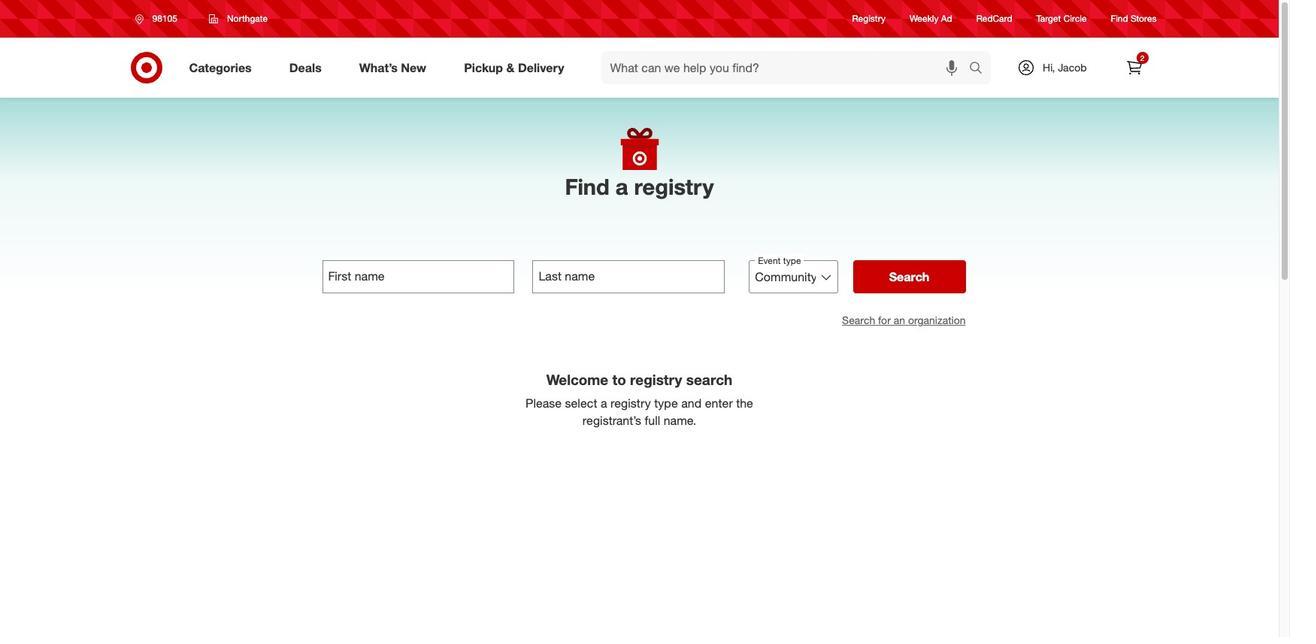 Task type: vqa. For each thing, say whether or not it's contained in the screenshot.
the middle OPEN
no



Task type: describe. For each thing, give the bounding box(es) containing it.
an
[[894, 314, 906, 327]]

welcome to registry search please select a registry type and enter the registrant's full name.
[[526, 371, 754, 428]]

0 vertical spatial search
[[963, 61, 999, 76]]

what's new link
[[347, 51, 445, 84]]

registrant's
[[583, 413, 642, 428]]

deals link
[[277, 51, 341, 84]]

what's new
[[359, 60, 427, 75]]

1 horizontal spatial a
[[616, 173, 628, 200]]

2 vertical spatial registry
[[611, 396, 651, 411]]

pickup
[[464, 60, 503, 75]]

and
[[682, 396, 702, 411]]

search for search
[[890, 269, 930, 284]]

pickup & delivery
[[464, 60, 565, 75]]

welcome
[[547, 371, 609, 388]]

a inside welcome to registry search please select a registry type and enter the registrant's full name.
[[601, 396, 607, 411]]

redcard link
[[977, 12, 1013, 25]]

hi, jacob
[[1043, 61, 1087, 74]]

weekly
[[910, 13, 939, 24]]

delivery
[[518, 60, 565, 75]]

registry for to
[[630, 371, 683, 388]]

type
[[654, 396, 678, 411]]

search for an organization link
[[842, 314, 966, 327]]

target circle link
[[1037, 12, 1087, 25]]

weekly ad link
[[910, 12, 953, 25]]

98105
[[152, 13, 177, 24]]

98105 button
[[125, 5, 193, 32]]

search button
[[963, 51, 999, 87]]

hi,
[[1043, 61, 1055, 74]]

name.
[[664, 413, 697, 428]]

&
[[507, 60, 515, 75]]

northgate button
[[199, 5, 278, 32]]

2 link
[[1118, 51, 1151, 84]]

full
[[645, 413, 661, 428]]

for
[[879, 314, 891, 327]]

northgate
[[227, 13, 268, 24]]

find a registry
[[565, 173, 714, 200]]



Task type: locate. For each thing, give the bounding box(es) containing it.
enter
[[705, 396, 733, 411]]

ad
[[942, 13, 953, 24]]

1 vertical spatial find
[[565, 173, 610, 200]]

0 vertical spatial registry
[[634, 173, 714, 200]]

registry
[[634, 173, 714, 200], [630, 371, 683, 388], [611, 396, 651, 411]]

a
[[616, 173, 628, 200], [601, 396, 607, 411]]

target circle
[[1037, 13, 1087, 24]]

1 vertical spatial search
[[686, 371, 733, 388]]

registry
[[853, 13, 886, 24]]

find stores
[[1111, 13, 1157, 24]]

circle
[[1064, 13, 1087, 24]]

registry for a
[[634, 173, 714, 200]]

0 horizontal spatial search
[[686, 371, 733, 388]]

search inside button
[[890, 269, 930, 284]]

categories link
[[176, 51, 271, 84]]

0 horizontal spatial a
[[601, 396, 607, 411]]

find for find a registry
[[565, 173, 610, 200]]

1 vertical spatial a
[[601, 396, 607, 411]]

categories
[[189, 60, 252, 75]]

stores
[[1131, 13, 1157, 24]]

0 vertical spatial find
[[1111, 13, 1129, 24]]

find stores link
[[1111, 12, 1157, 25]]

1 horizontal spatial search
[[890, 269, 930, 284]]

find
[[1111, 13, 1129, 24], [565, 173, 610, 200]]

search
[[963, 61, 999, 76], [686, 371, 733, 388]]

please
[[526, 396, 562, 411]]

search up search for an organization link
[[890, 269, 930, 284]]

organization
[[908, 314, 966, 327]]

the
[[736, 396, 754, 411]]

search up enter
[[686, 371, 733, 388]]

pickup & delivery link
[[451, 51, 583, 84]]

1 horizontal spatial search
[[963, 61, 999, 76]]

deals
[[289, 60, 322, 75]]

search for search for an organization
[[842, 314, 876, 327]]

search button
[[853, 260, 966, 294]]

new
[[401, 60, 427, 75]]

target
[[1037, 13, 1062, 24]]

search down the redcard link
[[963, 61, 999, 76]]

0 horizontal spatial search
[[842, 314, 876, 327]]

what's
[[359, 60, 398, 75]]

1 vertical spatial search
[[842, 314, 876, 327]]

0 horizontal spatial find
[[565, 173, 610, 200]]

jacob
[[1058, 61, 1087, 74]]

find for find stores
[[1111, 13, 1129, 24]]

0 vertical spatial a
[[616, 173, 628, 200]]

None text field
[[533, 260, 725, 294]]

0 vertical spatial search
[[890, 269, 930, 284]]

registry link
[[853, 12, 886, 25]]

None text field
[[322, 260, 515, 294]]

search for an organization
[[842, 314, 966, 327]]

to
[[613, 371, 626, 388]]

1 vertical spatial registry
[[630, 371, 683, 388]]

weekly ad
[[910, 13, 953, 24]]

1 horizontal spatial find
[[1111, 13, 1129, 24]]

What can we help you find? suggestions appear below search field
[[601, 51, 973, 84]]

search
[[890, 269, 930, 284], [842, 314, 876, 327]]

select
[[565, 396, 598, 411]]

redcard
[[977, 13, 1013, 24]]

search inside welcome to registry search please select a registry type and enter the registrant's full name.
[[686, 371, 733, 388]]

search left for
[[842, 314, 876, 327]]

2
[[1141, 53, 1145, 62]]



